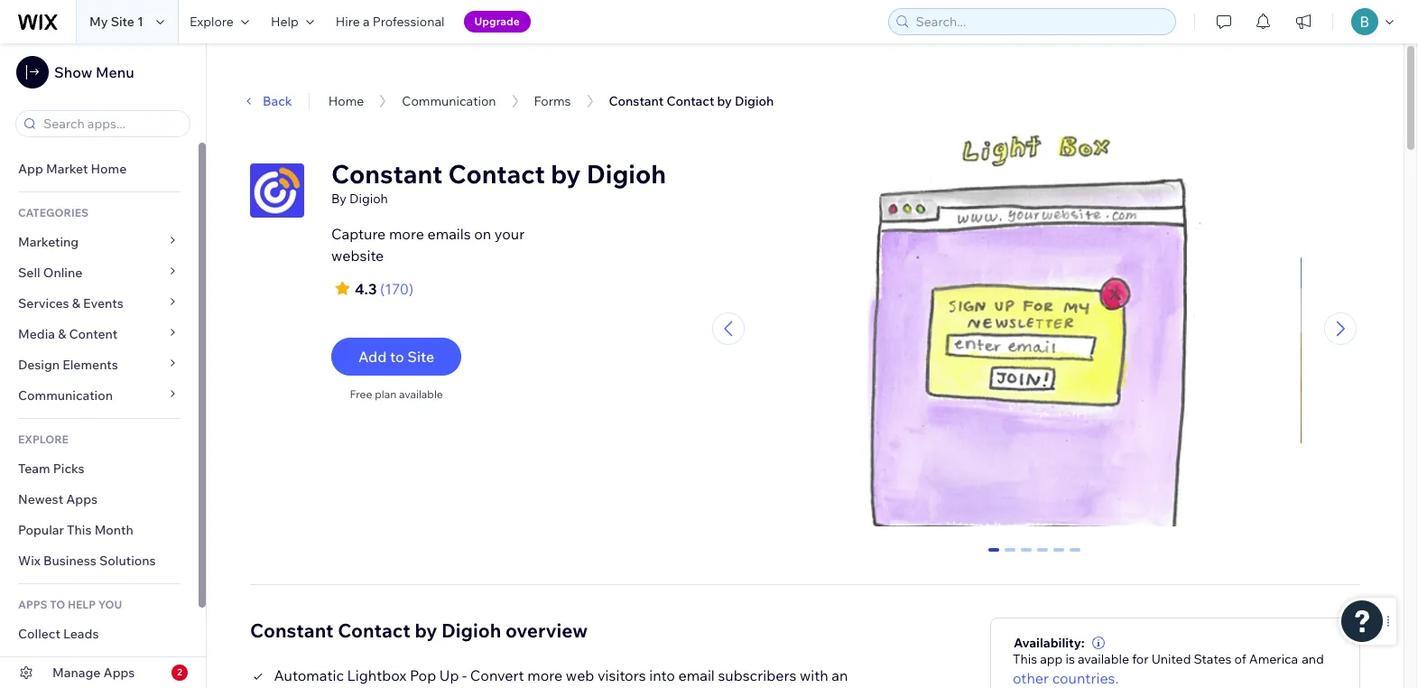 Task type: locate. For each thing, give the bounding box(es) containing it.
available up countries.
[[1078, 651, 1130, 668]]

by up the home link
[[326, 74, 341, 90]]

wix business solutions
[[18, 553, 156, 569]]

home
[[328, 93, 364, 109], [91, 161, 127, 177]]

is
[[1066, 651, 1075, 668]]

services
[[18, 295, 69, 312]]

0 horizontal spatial &
[[58, 326, 66, 342]]

2 horizontal spatial by
[[717, 93, 732, 109]]

0 horizontal spatial communication link
[[0, 380, 199, 411]]

0 vertical spatial communication link
[[402, 93, 496, 109]]

1 horizontal spatial by
[[551, 158, 581, 190]]

contact inside constant contact by digioh by digioh
[[448, 158, 545, 190]]

1 vertical spatial apps
[[103, 665, 135, 681]]

& right media
[[58, 326, 66, 342]]

4
[[1056, 548, 1063, 565]]

help button
[[260, 0, 325, 43]]

capture
[[331, 225, 386, 243]]

apps
[[18, 598, 47, 611]]

0 horizontal spatial by
[[415, 619, 437, 642]]

by
[[326, 74, 341, 90], [331, 191, 347, 207]]

by inside button
[[717, 93, 732, 109]]

0 horizontal spatial contact
[[338, 619, 411, 642]]

0 vertical spatial 1
[[137, 14, 144, 30]]

constant inside constant contact by digioh by digioh
[[331, 158, 443, 190]]

0 vertical spatial this
[[67, 522, 92, 538]]

available right the plan
[[399, 387, 443, 401]]

hire a professional
[[336, 14, 445, 30]]

to
[[390, 348, 404, 366]]

1 horizontal spatial contact
[[448, 158, 545, 190]]

home right market
[[91, 161, 127, 177]]

available
[[399, 387, 443, 401], [1078, 651, 1130, 668]]

0 vertical spatial home
[[328, 93, 364, 109]]

170
[[385, 280, 409, 298]]

1 vertical spatial by
[[551, 158, 581, 190]]

communication down design elements
[[18, 387, 116, 404]]

overview
[[506, 619, 588, 642]]

back button
[[241, 93, 292, 109]]

email
[[679, 667, 715, 685]]

more left the web
[[528, 667, 563, 685]]

by up 'capture'
[[331, 191, 347, 207]]

0 vertical spatial &
[[72, 295, 80, 312]]

0 vertical spatial by
[[717, 93, 732, 109]]

market
[[46, 161, 88, 177]]

professional
[[373, 14, 445, 30]]

this up wix business solutions
[[67, 522, 92, 538]]

show menu
[[54, 63, 134, 81]]

by for constant contact by digioh
[[717, 93, 732, 109]]

constant
[[609, 93, 664, 109], [331, 158, 443, 190], [250, 619, 334, 642]]

apps up popular this month
[[66, 491, 98, 507]]

solutions
[[99, 553, 156, 569]]

digioh inside button
[[735, 93, 774, 109]]

constant contact by digioh button
[[600, 88, 783, 115]]

manage
[[52, 665, 101, 681]]

services & events
[[18, 295, 123, 312]]

0 horizontal spatial communication
[[18, 387, 116, 404]]

communication link down "professional"
[[402, 93, 496, 109]]

and other countries.
[[1013, 651, 1325, 687]]

0 horizontal spatial 2
[[177, 666, 182, 678]]

lightbox
[[347, 667, 407, 685]]

by
[[717, 93, 732, 109], [551, 158, 581, 190], [415, 619, 437, 642]]

1 vertical spatial this
[[1013, 651, 1038, 668]]

constant contact by digioh
[[609, 93, 774, 109]]

forms link
[[534, 93, 571, 109]]

site inside add to site button
[[407, 348, 435, 366]]

2 vertical spatial constant
[[250, 619, 334, 642]]

an
[[832, 667, 848, 685]]

0 horizontal spatial apps
[[66, 491, 98, 507]]

wix
[[18, 553, 41, 569]]

newest
[[18, 491, 63, 507]]

1 vertical spatial contact
[[448, 158, 545, 190]]

free plan available
[[350, 387, 443, 401]]

constant contact by digioh preview 0 image
[[768, 126, 1302, 536]]

picks
[[53, 461, 85, 477]]

services & events link
[[0, 288, 199, 319]]

0 vertical spatial more
[[389, 225, 424, 243]]

0 horizontal spatial site
[[111, 14, 134, 30]]

& for events
[[72, 295, 80, 312]]

2 vertical spatial by
[[415, 619, 437, 642]]

Search... field
[[911, 9, 1170, 34]]

2 right 'manage apps'
[[177, 666, 182, 678]]

0 horizontal spatial available
[[399, 387, 443, 401]]

manage apps
[[52, 665, 135, 681]]

countries.
[[1053, 669, 1119, 687]]

2 inside sidebar element
[[177, 666, 182, 678]]

communication
[[402, 93, 496, 109], [18, 387, 116, 404]]

collect leads
[[18, 626, 99, 642]]

0 vertical spatial available
[[399, 387, 443, 401]]

media & content link
[[0, 319, 199, 349]]

4.3 ( 170 )
[[355, 280, 414, 298]]

help
[[271, 14, 299, 30]]

& inside services & events link
[[72, 295, 80, 312]]

contact inside button
[[667, 93, 715, 109]]

1 horizontal spatial this
[[1013, 651, 1038, 668]]

(
[[380, 280, 385, 298]]

0 vertical spatial constant
[[609, 93, 664, 109]]

communication link down elements
[[0, 380, 199, 411]]

with
[[800, 667, 829, 685]]

home down by digioh
[[328, 93, 364, 109]]

1 vertical spatial by
[[331, 191, 347, 207]]

up
[[440, 667, 459, 685]]

site
[[111, 14, 134, 30], [407, 348, 435, 366]]

more inside automatic lightbox pop up - convert more web visitors into email subscribers with an
[[528, 667, 563, 685]]

contact
[[667, 93, 715, 109], [448, 158, 545, 190], [338, 619, 411, 642]]

design elements link
[[0, 349, 199, 380]]

content
[[69, 326, 118, 342]]

0 horizontal spatial this
[[67, 522, 92, 538]]

0 horizontal spatial home
[[91, 161, 127, 177]]

0 vertical spatial communication
[[402, 93, 496, 109]]

media
[[18, 326, 55, 342]]

sidebar element
[[0, 43, 207, 688]]

0 horizontal spatial more
[[389, 225, 424, 243]]

team picks link
[[0, 453, 199, 484]]

1 horizontal spatial communication link
[[402, 93, 496, 109]]

capture more emails on your website
[[331, 225, 525, 265]]

1 right the "my"
[[137, 14, 144, 30]]

2 horizontal spatial contact
[[667, 93, 715, 109]]

2 left 3
[[1023, 548, 1030, 565]]

of
[[1235, 651, 1247, 668]]

1 vertical spatial constant
[[331, 158, 443, 190]]

upgrade
[[475, 14, 520, 28]]

1 vertical spatial 1
[[1007, 548, 1014, 565]]

by for constant contact by digioh by digioh
[[551, 158, 581, 190]]

1 vertical spatial &
[[58, 326, 66, 342]]

1 vertical spatial 2
[[177, 666, 182, 678]]

& inside media & content "link"
[[58, 326, 66, 342]]

apps for manage apps
[[103, 665, 135, 681]]

by inside constant contact by digioh by digioh
[[551, 158, 581, 190]]

automatic lightbox pop up - convert more web visitors into email subscribers with an
[[274, 667, 848, 688]]

apps right manage
[[103, 665, 135, 681]]

explore
[[18, 433, 69, 446]]

this up other
[[1013, 651, 1038, 668]]

communication down "professional"
[[402, 93, 496, 109]]

& left 'events'
[[72, 295, 80, 312]]

on
[[474, 225, 491, 243]]

1 vertical spatial home
[[91, 161, 127, 177]]

)
[[409, 280, 414, 298]]

0 vertical spatial by
[[326, 74, 341, 90]]

digioh for constant contact by digioh
[[735, 93, 774, 109]]

0 vertical spatial site
[[111, 14, 134, 30]]

automatic
[[274, 667, 344, 685]]

constant up automatic
[[250, 619, 334, 642]]

0 vertical spatial apps
[[66, 491, 98, 507]]

1 vertical spatial more
[[528, 667, 563, 685]]

constant inside button
[[609, 93, 664, 109]]

leads
[[63, 626, 99, 642]]

constant for constant contact by digioh overview
[[250, 619, 334, 642]]

1 horizontal spatial &
[[72, 295, 80, 312]]

more left emails
[[389, 225, 424, 243]]

apps
[[66, 491, 98, 507], [103, 665, 135, 681]]

constant right the forms
[[609, 93, 664, 109]]

1 horizontal spatial 2
[[1023, 548, 1030, 565]]

site right to
[[407, 348, 435, 366]]

sell
[[18, 265, 40, 281]]

communication inside sidebar element
[[18, 387, 116, 404]]

apps to help you
[[18, 598, 122, 611]]

1 right 0
[[1007, 548, 1014, 565]]

1 horizontal spatial available
[[1078, 651, 1130, 668]]

by digioh
[[326, 74, 384, 90]]

emails
[[428, 225, 471, 243]]

1 horizontal spatial site
[[407, 348, 435, 366]]

1 vertical spatial available
[[1078, 651, 1130, 668]]

1 horizontal spatial more
[[528, 667, 563, 685]]

by for constant contact by digioh overview
[[415, 619, 437, 642]]

2 vertical spatial contact
[[338, 619, 411, 642]]

constant contact by digioh by digioh
[[331, 158, 666, 207]]

1 horizontal spatial apps
[[103, 665, 135, 681]]

constant up 'capture'
[[331, 158, 443, 190]]

0 vertical spatial contact
[[667, 93, 715, 109]]

1 vertical spatial communication
[[18, 387, 116, 404]]

site right the "my"
[[111, 14, 134, 30]]

1 vertical spatial site
[[407, 348, 435, 366]]

&
[[72, 295, 80, 312], [58, 326, 66, 342]]

1
[[137, 14, 144, 30], [1007, 548, 1014, 565]]



Task type: describe. For each thing, give the bounding box(es) containing it.
united
[[1152, 651, 1191, 668]]

america
[[1250, 651, 1299, 668]]

back
[[263, 93, 292, 109]]

forms
[[534, 93, 571, 109]]

free
[[350, 387, 372, 401]]

marketing link
[[0, 227, 199, 257]]

this inside sidebar element
[[67, 522, 92, 538]]

plan
[[375, 387, 397, 401]]

website
[[331, 247, 384, 265]]

add to site button
[[331, 338, 462, 376]]

this app is available for united states of america
[[1013, 651, 1299, 668]]

more inside the capture more emails on your website
[[389, 225, 424, 243]]

other
[[1013, 669, 1049, 687]]

app market home
[[18, 161, 127, 177]]

apps for newest apps
[[66, 491, 98, 507]]

contact for constant contact by digioh
[[667, 93, 715, 109]]

0 vertical spatial 2
[[1023, 548, 1030, 565]]

0 1 2 3 4 5
[[991, 548, 1079, 565]]

newest apps link
[[0, 484, 199, 515]]

help
[[68, 598, 96, 611]]

constant contact by digioh preview 1 image
[[1302, 126, 1419, 536]]

app
[[18, 161, 43, 177]]

constant for constant contact by digioh
[[609, 93, 664, 109]]

other countries. link
[[1013, 668, 1119, 688]]

media & content
[[18, 326, 118, 342]]

constant contact by digioh logo image
[[250, 163, 304, 218]]

1 horizontal spatial home
[[328, 93, 364, 109]]

constant for constant contact by digioh by digioh
[[331, 158, 443, 190]]

newest apps
[[18, 491, 98, 507]]

states
[[1194, 651, 1232, 668]]

by inside constant contact by digioh by digioh
[[331, 191, 347, 207]]

Search apps... field
[[38, 111, 184, 136]]

pop
[[410, 667, 436, 685]]

hire a professional link
[[325, 0, 456, 43]]

explore
[[190, 14, 234, 30]]

a
[[363, 14, 370, 30]]

digioh for constant contact by digioh overview
[[442, 619, 501, 642]]

1 vertical spatial communication link
[[0, 380, 199, 411]]

online
[[43, 265, 82, 281]]

0
[[991, 548, 998, 565]]

app
[[1040, 651, 1063, 668]]

home inside app market home link
[[91, 161, 127, 177]]

popular this month
[[18, 522, 134, 538]]

events
[[83, 295, 123, 312]]

show menu button
[[16, 56, 134, 88]]

app market home link
[[0, 154, 199, 184]]

for
[[1133, 651, 1149, 668]]

1 horizontal spatial 1
[[1007, 548, 1014, 565]]

add
[[358, 348, 387, 366]]

design
[[18, 357, 60, 373]]

contact for constant contact by digioh by digioh
[[448, 158, 545, 190]]

and
[[1302, 651, 1325, 668]]

into
[[649, 667, 675, 685]]

my
[[89, 14, 108, 30]]

business
[[43, 553, 96, 569]]

team
[[18, 461, 50, 477]]

wix business solutions link
[[0, 545, 199, 576]]

& for content
[[58, 326, 66, 342]]

hire
[[336, 14, 360, 30]]

elements
[[62, 357, 118, 373]]

contact for constant contact by digioh overview
[[338, 619, 411, 642]]

categories
[[18, 206, 89, 219]]

3
[[1039, 548, 1047, 565]]

marketing
[[18, 234, 79, 250]]

menu
[[96, 63, 134, 81]]

you
[[98, 598, 122, 611]]

my site 1
[[89, 14, 144, 30]]

1 horizontal spatial communication
[[402, 93, 496, 109]]

constant contact by digioh overview
[[250, 619, 588, 642]]

collect leads link
[[0, 619, 199, 649]]

design elements
[[18, 357, 118, 373]]

digioh for constant contact by digioh by digioh
[[587, 158, 666, 190]]

0 horizontal spatial 1
[[137, 14, 144, 30]]

add to site
[[358, 348, 435, 366]]

month
[[94, 522, 134, 538]]

to
[[50, 598, 65, 611]]

visitors
[[598, 667, 646, 685]]

convert
[[470, 667, 524, 685]]

web
[[566, 667, 595, 685]]

collect
[[18, 626, 60, 642]]

popular this month link
[[0, 515, 199, 545]]

your
[[495, 225, 525, 243]]

show
[[54, 63, 92, 81]]

home link
[[328, 93, 364, 109]]

popular
[[18, 522, 64, 538]]

team picks
[[18, 461, 85, 477]]

subscribers
[[718, 667, 797, 685]]

4.3
[[355, 280, 377, 298]]



Task type: vqa. For each thing, say whether or not it's contained in the screenshot.
Seo
no



